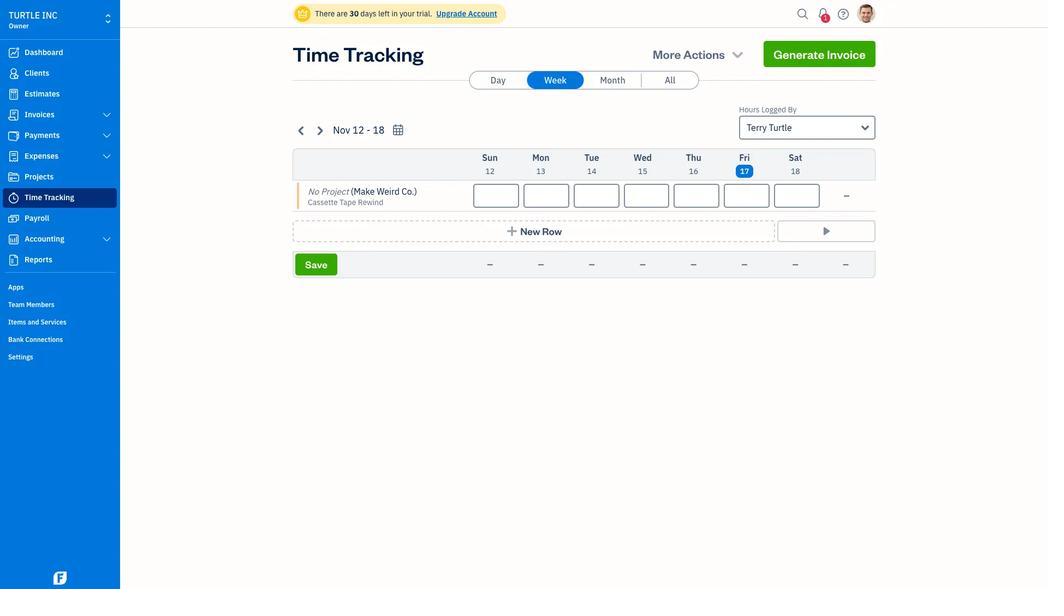 Task type: vqa. For each thing, say whether or not it's contained in the screenshot.
A to the left
no



Task type: locate. For each thing, give the bounding box(es) containing it.
1 horizontal spatial duration text field
[[774, 184, 820, 208]]

0 vertical spatial tracking
[[343, 41, 423, 67]]

0 horizontal spatial 12
[[353, 124, 364, 137]]

0 vertical spatial 18
[[373, 124, 385, 137]]

new row button
[[293, 221, 775, 242]]

there
[[315, 9, 335, 19]]

0 horizontal spatial 18
[[373, 124, 385, 137]]

duration text field down sun 12
[[473, 184, 519, 208]]

generate
[[774, 46, 825, 62]]

apps link
[[3, 279, 117, 295]]

more actions button
[[643, 41, 755, 67]]

sun
[[482, 152, 498, 163]]

logged
[[762, 105, 786, 115]]

dashboard image
[[7, 48, 20, 58]]

1 chevron large down image from the top
[[102, 111, 112, 120]]

no project ( make weird co. ) cassette tape rewind
[[308, 186, 417, 207]]

left
[[378, 9, 390, 19]]

3 chevron large down image from the top
[[102, 235, 112, 244]]

turtle
[[9, 10, 40, 21]]

1 vertical spatial tracking
[[44, 193, 74, 203]]

12 left "-"
[[353, 124, 364, 137]]

rewind
[[358, 198, 384, 207]]

start timer image
[[820, 226, 833, 237]]

payroll
[[25, 213, 49, 223]]

clients
[[25, 68, 49, 78]]

18 right "-"
[[373, 124, 385, 137]]

1 horizontal spatial time tracking
[[293, 41, 423, 67]]

1 horizontal spatial 18
[[791, 167, 800, 176]]

days
[[361, 9, 377, 19]]

expenses
[[25, 151, 59, 161]]

duration text field down 16
[[674, 184, 720, 208]]

17
[[740, 167, 749, 176]]

members
[[26, 301, 55, 309]]

2 duration text field from the left
[[774, 184, 820, 208]]

14
[[587, 167, 597, 176]]

week link
[[527, 72, 584, 89]]

more actions
[[653, 46, 725, 62]]

chevron large down image for invoices
[[102, 111, 112, 120]]

project image
[[7, 172, 20, 183]]

dashboard
[[25, 48, 63, 57]]

all link
[[642, 72, 699, 89]]

chevron large down image inside invoices link
[[102, 111, 112, 120]]

chevron large down image
[[102, 152, 112, 161]]

save
[[305, 258, 328, 271]]

0 vertical spatial time
[[293, 41, 339, 67]]

invoice
[[827, 46, 866, 62]]

generate invoice
[[774, 46, 866, 62]]

chevron large down image inside accounting link
[[102, 235, 112, 244]]

thu 16
[[686, 152, 702, 176]]

1 duration text field from the left
[[524, 184, 569, 208]]

inc
[[42, 10, 57, 21]]

no
[[308, 186, 319, 197]]

time right the timer icon
[[25, 193, 42, 203]]

time tracking
[[293, 41, 423, 67], [25, 193, 74, 203]]

by
[[788, 105, 797, 115]]

items
[[8, 318, 26, 327]]

team
[[8, 301, 25, 309]]

invoice image
[[7, 110, 20, 121]]

tracking down projects link
[[44, 193, 74, 203]]

tue 14
[[585, 152, 599, 176]]

settings
[[8, 353, 33, 361]]

duration text field down 17
[[724, 184, 770, 208]]

12 for sun
[[486, 167, 495, 176]]

tracking down 'left'
[[343, 41, 423, 67]]

chevrondown image
[[730, 46, 745, 62]]

0 horizontal spatial tracking
[[44, 193, 74, 203]]

0 vertical spatial time tracking
[[293, 41, 423, 67]]

1 vertical spatial 18
[[791, 167, 800, 176]]

estimate image
[[7, 89, 20, 100]]

plus image
[[506, 226, 518, 237]]

sat
[[789, 152, 802, 163]]

clients link
[[3, 64, 117, 84]]

1 vertical spatial 12
[[486, 167, 495, 176]]

1 vertical spatial time
[[25, 193, 42, 203]]

upgrade account link
[[434, 9, 497, 19]]

team members link
[[3, 296, 117, 313]]

your
[[400, 9, 415, 19]]

payroll link
[[3, 209, 117, 229]]

payments
[[25, 131, 60, 140]]

sat 18
[[789, 152, 802, 176]]

accounting link
[[3, 230, 117, 250]]

12 inside sun 12
[[486, 167, 495, 176]]

money image
[[7, 213, 20, 224]]

apps
[[8, 283, 24, 292]]

duration text field down 15
[[624, 184, 670, 208]]

2 vertical spatial chevron large down image
[[102, 235, 112, 244]]

2 chevron large down image from the top
[[102, 132, 112, 140]]

time down there on the top of page
[[293, 41, 339, 67]]

12
[[353, 124, 364, 137], [486, 167, 495, 176]]

timer image
[[7, 193, 20, 204]]

16
[[689, 167, 698, 176]]

duration text field down 13
[[524, 184, 569, 208]]

make
[[354, 186, 375, 197]]

wed 15
[[634, 152, 652, 176]]

mon 13
[[532, 152, 550, 176]]

choose a date image
[[392, 124, 404, 137]]

time tracking down projects link
[[25, 193, 74, 203]]

12 down the sun
[[486, 167, 495, 176]]

actions
[[683, 46, 725, 62]]

18 down sat
[[791, 167, 800, 176]]

0 horizontal spatial time
[[25, 193, 42, 203]]

1 vertical spatial time tracking
[[25, 193, 74, 203]]

services
[[41, 318, 66, 327]]

time
[[293, 41, 339, 67], [25, 193, 42, 203]]

payments link
[[3, 126, 117, 146]]

duration text field down "sat 18"
[[774, 184, 820, 208]]

duration text field down 14
[[574, 184, 620, 208]]

all
[[665, 75, 676, 86]]

1 horizontal spatial 12
[[486, 167, 495, 176]]

0 vertical spatial chevron large down image
[[102, 111, 112, 120]]

turtle inc owner
[[9, 10, 57, 30]]

chevron large down image
[[102, 111, 112, 120], [102, 132, 112, 140], [102, 235, 112, 244]]

accounting
[[25, 234, 64, 244]]

projects
[[25, 172, 54, 182]]

more
[[653, 46, 681, 62]]

projects link
[[3, 168, 117, 187]]

cassette
[[308, 198, 338, 207]]

Duration text field
[[524, 184, 569, 208], [574, 184, 620, 208], [624, 184, 670, 208], [674, 184, 720, 208], [724, 184, 770, 208]]

Duration text field
[[473, 184, 519, 208], [774, 184, 820, 208]]

nov
[[333, 124, 350, 137]]

0 vertical spatial 12
[[353, 124, 364, 137]]

0 horizontal spatial duration text field
[[473, 184, 519, 208]]

tracking
[[343, 41, 423, 67], [44, 193, 74, 203]]

connections
[[25, 336, 63, 344]]

new
[[520, 225, 540, 238]]

owner
[[9, 22, 29, 30]]

bank connections link
[[3, 331, 117, 348]]

save button
[[295, 254, 337, 276]]

0 horizontal spatial time tracking
[[25, 193, 74, 203]]

—
[[844, 191, 850, 201], [487, 260, 493, 270], [538, 260, 544, 270], [589, 260, 595, 270], [640, 260, 646, 270], [691, 260, 697, 270], [742, 260, 748, 270], [793, 260, 799, 270], [843, 260, 849, 270]]

reports link
[[3, 251, 117, 270]]

1 vertical spatial chevron large down image
[[102, 132, 112, 140]]

crown image
[[297, 8, 309, 19]]

trial.
[[417, 9, 432, 19]]

-
[[367, 124, 371, 137]]

nov 12 - 18
[[333, 124, 385, 137]]

time tracking down "30"
[[293, 41, 423, 67]]

2 duration text field from the left
[[574, 184, 620, 208]]

tape
[[340, 198, 356, 207]]



Task type: describe. For each thing, give the bounding box(es) containing it.
1 button
[[815, 3, 832, 25]]

1 horizontal spatial tracking
[[343, 41, 423, 67]]

and
[[28, 318, 39, 327]]

(
[[351, 186, 354, 197]]

12 for nov
[[353, 124, 364, 137]]

time tracking inside 'link'
[[25, 193, 74, 203]]

terry
[[747, 122, 767, 133]]

client image
[[7, 68, 20, 79]]

1 duration text field from the left
[[473, 184, 519, 208]]

18 inside "sat 18"
[[791, 167, 800, 176]]

month link
[[585, 72, 641, 89]]

co.
[[402, 186, 414, 197]]

reports
[[25, 255, 52, 265]]

tracking inside 'link'
[[44, 193, 74, 203]]

dashboard link
[[3, 43, 117, 63]]

13
[[536, 167, 546, 176]]

chevron large down image for payments
[[102, 132, 112, 140]]

day link
[[470, 72, 527, 89]]

chevron large down image for accounting
[[102, 235, 112, 244]]

main element
[[0, 0, 147, 590]]

previous week image
[[295, 124, 308, 137]]

project
[[321, 186, 349, 197]]

fri
[[739, 152, 750, 163]]

go to help image
[[835, 6, 852, 22]]

bank
[[8, 336, 24, 344]]

tue
[[585, 152, 599, 163]]

expense image
[[7, 151, 20, 162]]

terry turtle
[[747, 122, 792, 133]]

settings link
[[3, 349, 117, 365]]

generate invoice button
[[764, 41, 876, 67]]

fri 17
[[739, 152, 750, 176]]

payment image
[[7, 131, 20, 141]]

in
[[392, 9, 398, 19]]

30
[[350, 9, 359, 19]]

expenses link
[[3, 147, 117, 167]]

search image
[[794, 6, 812, 22]]

1
[[824, 14, 828, 22]]

chart image
[[7, 234, 20, 245]]

are
[[337, 9, 348, 19]]

account
[[468, 9, 497, 19]]

estimates
[[25, 89, 60, 99]]

mon
[[532, 152, 550, 163]]

invoices link
[[3, 105, 117, 125]]

hours
[[739, 105, 760, 115]]

15
[[638, 167, 648, 176]]

row
[[542, 225, 562, 238]]

upgrade
[[436, 9, 466, 19]]

time tracking link
[[3, 188, 117, 208]]

sun 12
[[482, 152, 498, 176]]

bank connections
[[8, 336, 63, 344]]

invoices
[[25, 110, 55, 120]]

4 duration text field from the left
[[674, 184, 720, 208]]

turtle
[[769, 122, 792, 133]]

time inside 'link'
[[25, 193, 42, 203]]

month
[[600, 75, 626, 86]]

3 duration text field from the left
[[624, 184, 670, 208]]

wed
[[634, 152, 652, 163]]

items and services
[[8, 318, 66, 327]]

new row
[[520, 225, 562, 238]]

terry turtle button
[[739, 116, 876, 140]]

1 horizontal spatial time
[[293, 41, 339, 67]]

estimates link
[[3, 85, 117, 104]]

there are 30 days left in your trial. upgrade account
[[315, 9, 497, 19]]

freshbooks image
[[51, 572, 69, 585]]

team members
[[8, 301, 55, 309]]

thu
[[686, 152, 702, 163]]

)
[[414, 186, 417, 197]]

5 duration text field from the left
[[724, 184, 770, 208]]

week
[[544, 75, 567, 86]]

report image
[[7, 255, 20, 266]]

items and services link
[[3, 314, 117, 330]]

weird
[[377, 186, 400, 197]]

next week image
[[313, 124, 326, 137]]

hours logged by
[[739, 105, 797, 115]]



